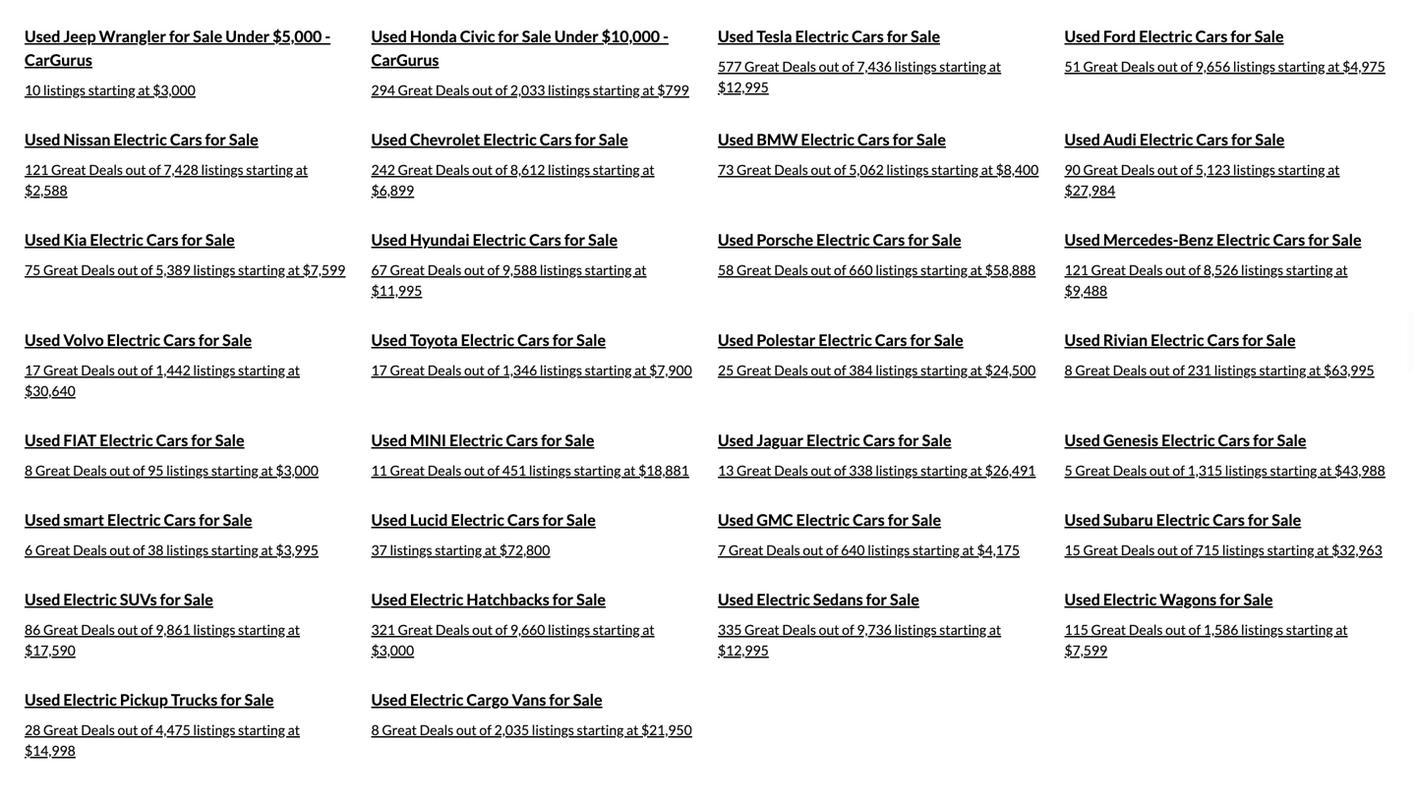 Task type: vqa. For each thing, say whether or not it's contained in the screenshot.
bottom the jason
no



Task type: describe. For each thing, give the bounding box(es) containing it.
hyundai
[[410, 230, 470, 249]]

used electric pickup trucks for sale
[[25, 690, 274, 710]]

294
[[371, 81, 395, 98]]

for for used jaguar electric cars for sale
[[898, 431, 919, 450]]

under for $5,000
[[225, 26, 270, 46]]

jaguar
[[757, 431, 804, 450]]

starting up the nissan
[[88, 81, 135, 98]]

7,428
[[164, 161, 199, 178]]

640
[[841, 542, 865, 559]]

out for used smart electric cars for sale
[[110, 542, 130, 559]]

1,442
[[156, 362, 191, 379]]

electric left wagons at the right bottom
[[1104, 590, 1157, 609]]

1,346
[[502, 362, 537, 379]]

9,656
[[1196, 58, 1231, 75]]

86 great deals out of 9,861 listings starting at $17,590
[[25, 622, 300, 659]]

$3,000 for used fiat electric cars for sale
[[276, 462, 319, 479]]

321 great deals out of 9,660 listings starting at $3,000
[[371, 622, 655, 659]]

37 listings starting at $72,800
[[371, 542, 550, 559]]

out for used electric sedans for sale
[[819, 622, 840, 638]]

out for used nissan electric cars for sale
[[126, 161, 146, 178]]

cargo
[[467, 690, 509, 710]]

at for used fiat electric cars for sale
[[261, 462, 273, 479]]

at for used electric sedans for sale
[[989, 622, 1002, 638]]

384
[[849, 362, 873, 379]]

577
[[718, 58, 742, 75]]

294 great deals out of 2,033 listings starting at $799
[[371, 81, 689, 98]]

great for used electric sedans for sale
[[745, 622, 780, 638]]

starting down used lucid electric cars for sale
[[435, 542, 482, 559]]

5,123
[[1196, 161, 1231, 178]]

for for used porsche electric cars for sale
[[908, 230, 929, 249]]

great for used hyundai electric cars for sale
[[390, 262, 425, 278]]

of for used porsche electric cars for sale
[[834, 262, 847, 278]]

at for used rivian electric cars for sale
[[1309, 362, 1321, 379]]

7
[[718, 542, 726, 559]]

rivian
[[1104, 330, 1148, 350]]

37
[[371, 542, 387, 559]]

used hyundai electric cars for sale
[[371, 230, 618, 249]]

deals for used audi electric cars for sale
[[1121, 161, 1155, 178]]

fiat
[[63, 431, 97, 450]]

sale for used hyundai electric cars for sale
[[588, 230, 618, 249]]

great for used subaru electric cars for sale
[[1083, 542, 1118, 559]]

listings for used porsche electric cars for sale
[[876, 262, 918, 278]]

deals for used toyota electric cars for sale
[[428, 362, 462, 379]]

15 great deals out of 715 listings starting at $32,963
[[1065, 542, 1383, 559]]

starting for used toyota electric cars for sale
[[585, 362, 632, 379]]

great for used honda civic for sale under $10,000 - cargurus
[[398, 81, 433, 98]]

out for used mercedes-benz electric cars for sale
[[1166, 262, 1186, 278]]

listings for used electric sedans for sale
[[895, 622, 937, 638]]

electric left the sedans
[[757, 590, 810, 609]]

used electric cargo vans for sale
[[371, 690, 603, 710]]

$17,590
[[25, 642, 75, 659]]

suvs
[[120, 590, 157, 609]]

out for used polestar electric cars for sale
[[811, 362, 832, 379]]

electric left "suvs"
[[63, 590, 117, 609]]

deals for used tesla electric cars for sale
[[782, 58, 816, 75]]

chevrolet
[[410, 130, 480, 149]]

used honda civic for sale under $10,000 - cargurus
[[371, 26, 669, 69]]

at for used hyundai electric cars for sale
[[635, 262, 647, 278]]

listings for used hyundai electric cars for sale
[[540, 262, 582, 278]]

under for $10,000
[[555, 26, 599, 46]]

used mercedes-benz electric cars for sale
[[1065, 230, 1362, 249]]

cars for used chevrolet electric cars for sale
[[540, 130, 572, 149]]

2,033
[[510, 81, 545, 98]]

listings for used gmc electric cars for sale
[[868, 542, 910, 559]]

used mini electric cars for sale
[[371, 431, 595, 450]]

polestar
[[757, 330, 816, 350]]

used polestar electric cars for sale
[[718, 330, 964, 350]]

electric for used rivian electric cars for sale
[[1151, 330, 1205, 350]]

$799
[[657, 81, 689, 98]]

for for used toyota electric cars for sale
[[553, 330, 574, 350]]

used porsche electric cars for sale
[[718, 230, 962, 249]]

121 for used mercedes-benz electric cars for sale
[[1065, 262, 1089, 278]]

electric left cargo
[[410, 690, 464, 710]]

cars for used subaru electric cars for sale
[[1213, 510, 1245, 530]]

of for used fiat electric cars for sale
[[133, 462, 145, 479]]

listings for used fiat electric cars for sale
[[166, 462, 209, 479]]

electric for used mini electric cars for sale
[[450, 431, 503, 450]]

jeep
[[63, 26, 96, 46]]

used for used genesis electric cars for sale
[[1065, 431, 1101, 450]]

civic
[[460, 26, 495, 46]]

at for used bmw electric cars for sale
[[981, 161, 994, 178]]

out for used subaru electric cars for sale
[[1158, 542, 1178, 559]]

17 great deals out of 1,346 listings starting at $7,900
[[371, 362, 692, 379]]

mini
[[410, 431, 447, 450]]

sedans
[[813, 590, 863, 609]]

listings for used jaguar electric cars for sale
[[876, 462, 918, 479]]

kia
[[63, 230, 87, 249]]

sale for used bmw electric cars for sale
[[917, 130, 946, 149]]

nissan
[[63, 130, 110, 149]]

used electric sedans for sale
[[718, 590, 920, 609]]

starting for used gmc electric cars for sale
[[913, 542, 960, 559]]

of for used chevrolet electric cars for sale
[[495, 161, 508, 178]]

great for used electric hatchbacks for sale
[[398, 622, 433, 638]]

660
[[849, 262, 873, 278]]

of for used polestar electric cars for sale
[[834, 362, 847, 379]]

pickup
[[120, 690, 168, 710]]

used for used electric cargo vans for sale
[[371, 690, 407, 710]]

of for used kia electric cars for sale
[[141, 262, 153, 278]]

7 great deals out of 640 listings starting at $4,175
[[718, 542, 1020, 559]]

subaru
[[1104, 510, 1154, 530]]

4,475
[[156, 722, 191, 739]]

listings for used volvo electric cars for sale
[[193, 362, 236, 379]]

sale for used audi electric cars for sale
[[1256, 130, 1285, 149]]

starting for used electric pickup trucks for sale
[[238, 722, 285, 739]]

electric up the 8,526 at the right of page
[[1217, 230, 1270, 249]]

cargurus for honda
[[371, 50, 439, 69]]

used for used nissan electric cars for sale
[[25, 130, 60, 149]]

starting for used rivian electric cars for sale
[[1260, 362, 1307, 379]]

9,736
[[857, 622, 892, 638]]

used volvo electric cars for sale
[[25, 330, 252, 350]]

audi
[[1104, 130, 1137, 149]]

8 great deals out of 2,035 listings starting at $21,950
[[371, 722, 692, 739]]

listings for used genesis electric cars for sale
[[1225, 462, 1268, 479]]

listings right 37 on the bottom left of page
[[390, 542, 432, 559]]

used fiat electric cars for sale
[[25, 431, 245, 450]]

electric left pickup
[[63, 690, 117, 710]]

at for used chevrolet electric cars for sale
[[643, 161, 655, 178]]

out for used jaguar electric cars for sale
[[811, 462, 832, 479]]

17 for used volvo electric cars for sale
[[25, 362, 41, 379]]

deals for used nissan electric cars for sale
[[89, 161, 123, 178]]

115 great deals out of 1,586 listings starting at $7,599
[[1065, 622, 1348, 659]]

73
[[718, 161, 734, 178]]

great for used porsche electric cars for sale
[[737, 262, 772, 278]]

25 great deals out of 384 listings starting at $24,500
[[718, 362, 1036, 379]]

$27,984
[[1065, 182, 1116, 199]]

tesla
[[757, 26, 792, 46]]

$4,175
[[977, 542, 1020, 559]]

out for used mini electric cars for sale
[[464, 462, 485, 479]]

cars for used mini electric cars for sale
[[506, 431, 538, 450]]

9,861
[[156, 622, 191, 638]]

used kia electric cars for sale
[[25, 230, 235, 249]]

$63,995
[[1324, 362, 1375, 379]]

9,588
[[502, 262, 537, 278]]

335 great deals out of 9,736 listings starting at $12,995
[[718, 622, 1002, 659]]

231
[[1188, 362, 1212, 379]]

out for used electric cargo vans for sale
[[456, 722, 477, 739]]

8,612
[[510, 161, 545, 178]]

used for used jaguar electric cars for sale
[[718, 431, 754, 450]]

listings for used mini electric cars for sale
[[529, 462, 571, 479]]

at for used jaguar electric cars for sale
[[970, 462, 983, 479]]

listings for used electric wagons for sale
[[1241, 622, 1284, 638]]

$6,899
[[371, 182, 414, 199]]

95
[[148, 462, 164, 479]]

1,586
[[1204, 622, 1239, 638]]

listings for used rivian electric cars for sale
[[1215, 362, 1257, 379]]

electric down '37 listings starting at $72,800' at the left
[[410, 590, 464, 609]]

electric for used hyundai electric cars for sale
[[473, 230, 526, 249]]

great for used gmc electric cars for sale
[[729, 542, 764, 559]]

- for used jeep wrangler for sale under $5,000 - cargurus
[[325, 26, 331, 46]]

listings for used toyota electric cars for sale
[[540, 362, 582, 379]]

for for used electric cargo vans for sale
[[549, 690, 570, 710]]

7,436
[[857, 58, 892, 75]]

51
[[1065, 58, 1081, 75]]

cars for used ford electric cars for sale
[[1196, 26, 1228, 46]]

8 great deals out of 231 listings starting at $63,995
[[1065, 362, 1375, 379]]

cars for used fiat electric cars for sale
[[156, 431, 188, 450]]

cars up 121 great deals out of 8,526 listings starting at $9,488
[[1273, 230, 1306, 249]]

cars for used gmc electric cars for sale
[[853, 510, 885, 530]]

8,526
[[1204, 262, 1239, 278]]

electric for used porsche electric cars for sale
[[817, 230, 870, 249]]

cars for used toyota electric cars for sale
[[518, 330, 550, 350]]

deals for used electric suvs for sale
[[81, 622, 115, 638]]

starting for used mini electric cars for sale
[[574, 462, 621, 479]]

$18,881
[[639, 462, 689, 479]]

8 great deals out of 95 listings starting at $3,000
[[25, 462, 319, 479]]

for inside used jeep wrangler for sale under $5,000 - cargurus
[[169, 26, 190, 46]]



Task type: locate. For each thing, give the bounding box(es) containing it.
out down used toyota electric cars for sale
[[464, 362, 485, 379]]

cars up 1,442
[[163, 330, 196, 350]]

listings right 384
[[876, 362, 918, 379]]

great right 321
[[398, 622, 433, 638]]

sale for used lucid electric cars for sale
[[567, 510, 596, 530]]

$7,599 inside 115 great deals out of 1,586 listings starting at $7,599
[[1065, 642, 1108, 659]]

under left $5,000
[[225, 26, 270, 46]]

used for used rivian electric cars for sale
[[1065, 330, 1101, 350]]

sale for used genesis electric cars for sale
[[1277, 431, 1307, 450]]

58 great deals out of 660 listings starting at $58,888
[[718, 262, 1036, 278]]

0 vertical spatial 121
[[25, 161, 49, 178]]

1 horizontal spatial cargurus
[[371, 50, 439, 69]]

deals down genesis
[[1113, 462, 1147, 479]]

deals for used kia electric cars for sale
[[81, 262, 115, 278]]

73 great deals out of 5,062 listings starting at $8,400
[[718, 161, 1039, 178]]

starting for used hyundai electric cars for sale
[[585, 262, 632, 278]]

1 $12,995 from the top
[[718, 79, 769, 95]]

deals down the chevrolet
[[436, 161, 470, 178]]

of inside 17 great deals out of 1,442 listings starting at $30,640
[[141, 362, 153, 379]]

out down used hyundai electric cars for sale
[[464, 262, 485, 278]]

used up 335
[[718, 590, 754, 609]]

electric for used tesla electric cars for sale
[[795, 26, 849, 46]]

great inside 121 great deals out of 7,428 listings starting at $2,588
[[51, 161, 86, 178]]

out down used nissan electric cars for sale
[[126, 161, 146, 178]]

of for used toyota electric cars for sale
[[487, 362, 500, 379]]

used jaguar electric cars for sale
[[718, 431, 952, 450]]

out inside 121 great deals out of 7,428 listings starting at $2,588
[[126, 161, 146, 178]]

deals inside 121 great deals out of 7,428 listings starting at $2,588
[[89, 161, 123, 178]]

deals for used rivian electric cars for sale
[[1113, 362, 1147, 379]]

out for used honda civic for sale under $10,000 - cargurus
[[472, 81, 493, 98]]

1 vertical spatial $7,599
[[1065, 642, 1108, 659]]

starting inside 242 great deals out of 8,612 listings starting at $6,899
[[593, 161, 640, 178]]

of left 1,346
[[487, 362, 500, 379]]

toyota
[[410, 330, 458, 350]]

cars for used polestar electric cars for sale
[[875, 330, 907, 350]]

listings right 715
[[1223, 542, 1265, 559]]

6 great deals out of 38 listings starting at $3,995
[[25, 542, 319, 559]]

used left honda
[[371, 26, 407, 46]]

17 inside 17 great deals out of 1,442 listings starting at $30,640
[[25, 362, 41, 379]]

used for used electric suvs for sale
[[25, 590, 60, 609]]

1 vertical spatial $12,995
[[718, 642, 769, 659]]

listings right 7,428
[[201, 161, 244, 178]]

of inside 86 great deals out of 9,861 listings starting at $17,590
[[141, 622, 153, 638]]

great inside 115 great deals out of 1,586 listings starting at $7,599
[[1091, 622, 1126, 638]]

of for used electric suvs for sale
[[141, 622, 153, 638]]

cars up 8 great deals out of 95 listings starting at $3,000
[[156, 431, 188, 450]]

used toyota electric cars for sale
[[371, 330, 606, 350]]

used left jeep
[[25, 26, 60, 46]]

listings right 10
[[43, 81, 86, 98]]

smart
[[63, 510, 104, 530]]

$7,599 down 115
[[1065, 642, 1108, 659]]

1 horizontal spatial 121
[[1065, 262, 1089, 278]]

used up 90
[[1065, 130, 1101, 149]]

great right 75
[[43, 262, 78, 278]]

5,062
[[849, 161, 884, 178]]

for inside used honda civic for sale under $10,000 - cargurus
[[498, 26, 519, 46]]

at inside 67 great deals out of 9,588 listings starting at $11,995
[[635, 262, 647, 278]]

under inside used jeep wrangler for sale under $5,000 - cargurus
[[225, 26, 270, 46]]

electric up 9,588
[[473, 230, 526, 249]]

at inside 17 great deals out of 1,442 listings starting at $30,640
[[288, 362, 300, 379]]

$3,995
[[276, 542, 319, 559]]

out down used volvo electric cars for sale
[[118, 362, 138, 379]]

$12,995 inside 577 great deals out of 7,436 listings starting at $12,995
[[718, 79, 769, 95]]

listings inside 28 great deals out of 4,475 listings starting at $14,998
[[193, 722, 236, 739]]

starting left $4,175
[[913, 542, 960, 559]]

used electric hatchbacks for sale
[[371, 590, 606, 609]]

benz
[[1179, 230, 1214, 249]]

starting inside 67 great deals out of 9,588 listings starting at $11,995
[[585, 262, 632, 278]]

$3,000 down used jeep wrangler for sale under $5,000 - cargurus
[[153, 81, 196, 98]]

17 for used toyota electric cars for sale
[[371, 362, 387, 379]]

starting for used jaguar electric cars for sale
[[921, 462, 968, 479]]

deals inside 17 great deals out of 1,442 listings starting at $30,640
[[81, 362, 115, 379]]

at inside 86 great deals out of 9,861 listings starting at $17,590
[[288, 622, 300, 638]]

under
[[225, 26, 270, 46], [555, 26, 599, 46]]

0 vertical spatial $12,995
[[718, 79, 769, 95]]

listings right 640
[[868, 542, 910, 559]]

of for used honda civic for sale under $10,000 - cargurus
[[495, 81, 508, 98]]

listings inside 121 great deals out of 8,526 listings starting at $9,488
[[1241, 262, 1284, 278]]

cars for used hyundai electric cars for sale
[[529, 230, 561, 249]]

used up 115
[[1065, 590, 1101, 609]]

of for used genesis electric cars for sale
[[1173, 462, 1185, 479]]

90 great deals out of 5,123 listings starting at $27,984
[[1065, 161, 1340, 199]]

121 great deals out of 8,526 listings starting at $9,488
[[1065, 262, 1348, 299]]

at inside 321 great deals out of 9,660 listings starting at $3,000
[[643, 622, 655, 638]]

for for used bmw electric cars for sale
[[893, 130, 914, 149]]

electric for used gmc electric cars for sale
[[796, 510, 850, 530]]

10
[[25, 81, 41, 98]]

of left 9,588
[[487, 262, 500, 278]]

listings inside 90 great deals out of 5,123 listings starting at $27,984
[[1233, 161, 1276, 178]]

great inside 577 great deals out of 7,436 listings starting at $12,995
[[745, 58, 780, 75]]

great inside 67 great deals out of 9,588 listings starting at $11,995
[[390, 262, 425, 278]]

$7,599 left 67
[[303, 262, 346, 278]]

25
[[718, 362, 734, 379]]

deals for used porsche electric cars for sale
[[774, 262, 808, 278]]

$3,000 up $3,995
[[276, 462, 319, 479]]

starting down $3,995
[[238, 622, 285, 638]]

used down 321
[[371, 690, 407, 710]]

sale inside used honda civic for sale under $10,000 - cargurus
[[522, 26, 551, 46]]

electric up '95'
[[100, 431, 153, 450]]

577 great deals out of 7,436 listings starting at $12,995
[[718, 58, 1002, 95]]

1 17 from the left
[[25, 362, 41, 379]]

starting right 8,612 on the left
[[593, 161, 640, 178]]

great inside 86 great deals out of 9,861 listings starting at $17,590
[[43, 622, 78, 638]]

out inside 321 great deals out of 9,660 listings starting at $3,000
[[472, 622, 493, 638]]

deals inside 577 great deals out of 7,436 listings starting at $12,995
[[782, 58, 816, 75]]

deals down mercedes-
[[1129, 262, 1163, 278]]

28 great deals out of 4,475 listings starting at $14,998
[[25, 722, 300, 759]]

wrangler
[[99, 26, 166, 46]]

starting inside 90 great deals out of 5,123 listings starting at $27,984
[[1278, 161, 1325, 178]]

of inside 67 great deals out of 9,588 listings starting at $11,995
[[487, 262, 500, 278]]

0 horizontal spatial under
[[225, 26, 270, 46]]

2 vertical spatial $3,000
[[371, 642, 414, 659]]

out inside 90 great deals out of 5,123 listings starting at $27,984
[[1158, 161, 1178, 178]]

listings for used tesla electric cars for sale
[[895, 58, 937, 75]]

cargurus inside used honda civic for sale under $10,000 - cargurus
[[371, 50, 439, 69]]

great inside 28 great deals out of 4,475 listings starting at $14,998
[[43, 722, 78, 739]]

of for used bmw electric cars for sale
[[834, 161, 847, 178]]

starting for used volvo electric cars for sale
[[238, 362, 285, 379]]

28
[[25, 722, 41, 739]]

electric up '37 listings starting at $72,800' at the left
[[451, 510, 504, 530]]

used up '28'
[[25, 690, 60, 710]]

listings inside 321 great deals out of 9,660 listings starting at $3,000
[[548, 622, 590, 638]]

of left "1,586"
[[1189, 622, 1201, 638]]

2 horizontal spatial $3,000
[[371, 642, 414, 659]]

2 horizontal spatial 8
[[1065, 362, 1073, 379]]

great down used electric cargo vans for sale
[[382, 722, 417, 739]]

0 horizontal spatial $7,599
[[303, 262, 346, 278]]

out inside 67 great deals out of 9,588 listings starting at $11,995
[[464, 262, 485, 278]]

great right 7
[[729, 542, 764, 559]]

listings inside 67 great deals out of 9,588 listings starting at $11,995
[[540, 262, 582, 278]]

0 vertical spatial $7,599
[[303, 262, 346, 278]]

of for used nissan electric cars for sale
[[149, 161, 161, 178]]

of left 9,736
[[842, 622, 855, 638]]

used for used mercedes-benz electric cars for sale
[[1065, 230, 1101, 249]]

great inside 90 great deals out of 5,123 listings starting at $27,984
[[1083, 161, 1118, 178]]

deals down used electric pickup trucks for sale
[[81, 722, 115, 739]]

listings for used electric cargo vans for sale
[[532, 722, 574, 739]]

used rivian electric cars for sale
[[1065, 330, 1296, 350]]

of for used electric hatchbacks for sale
[[495, 622, 508, 638]]

1 under from the left
[[225, 26, 270, 46]]

listings right 9,861
[[193, 622, 236, 638]]

242
[[371, 161, 395, 178]]

at for used subaru electric cars for sale
[[1317, 542, 1329, 559]]

used nissan electric cars for sale
[[25, 130, 258, 149]]

at for used porsche electric cars for sale
[[970, 262, 983, 278]]

deals inside 86 great deals out of 9,861 listings starting at $17,590
[[81, 622, 115, 638]]

$12,995
[[718, 79, 769, 95], [718, 642, 769, 659]]

of inside 28 great deals out of 4,475 listings starting at $14,998
[[141, 722, 153, 739]]

out inside 115 great deals out of 1,586 listings starting at $7,599
[[1166, 622, 1186, 638]]

0 vertical spatial $3,000
[[153, 81, 196, 98]]

genesis
[[1104, 431, 1159, 450]]

1 vertical spatial 8
[[25, 462, 33, 479]]

for for used nissan electric cars for sale
[[205, 130, 226, 149]]

starting down $4,175
[[940, 622, 987, 638]]

0 vertical spatial 8
[[1065, 362, 1073, 379]]

deals down used electric hatchbacks for sale
[[436, 622, 470, 638]]

out inside 28 great deals out of 4,475 listings starting at $14,998
[[118, 722, 138, 739]]

121 inside 121 great deals out of 7,428 listings starting at $2,588
[[25, 161, 49, 178]]

listings inside 577 great deals out of 7,436 listings starting at $12,995
[[895, 58, 937, 75]]

451
[[502, 462, 526, 479]]

cars
[[852, 26, 884, 46], [1196, 26, 1228, 46], [170, 130, 202, 149], [540, 130, 572, 149], [858, 130, 890, 149], [1197, 130, 1229, 149], [146, 230, 179, 249], [529, 230, 561, 249], [873, 230, 905, 249], [1273, 230, 1306, 249], [163, 330, 196, 350], [518, 330, 550, 350], [875, 330, 907, 350], [1208, 330, 1240, 350], [156, 431, 188, 450], [506, 431, 538, 450], [863, 431, 895, 450], [1218, 431, 1250, 450], [164, 510, 196, 530], [507, 510, 540, 530], [853, 510, 885, 530], [1213, 510, 1245, 530]]

out inside 577 great deals out of 7,436 listings starting at $12,995
[[819, 58, 840, 75]]

great for used kia electric cars for sale
[[43, 262, 78, 278]]

bmw
[[757, 130, 798, 149]]

cars for used audi electric cars for sale
[[1197, 130, 1229, 149]]

deals
[[782, 58, 816, 75], [1121, 58, 1155, 75], [436, 81, 470, 98], [89, 161, 123, 178], [436, 161, 470, 178], [774, 161, 808, 178], [1121, 161, 1155, 178], [81, 262, 115, 278], [428, 262, 462, 278], [774, 262, 808, 278], [1129, 262, 1163, 278], [81, 362, 115, 379], [428, 362, 462, 379], [774, 362, 808, 379], [1113, 362, 1147, 379], [73, 462, 107, 479], [428, 462, 462, 479], [774, 462, 808, 479], [1113, 462, 1147, 479], [73, 542, 107, 559], [766, 542, 800, 559], [1121, 542, 1155, 559], [81, 622, 115, 638], [436, 622, 470, 638], [782, 622, 816, 638], [1129, 622, 1163, 638], [81, 722, 115, 739], [420, 722, 454, 739]]

out down used electric wagons for sale
[[1166, 622, 1186, 638]]

used
[[25, 26, 60, 46], [371, 26, 407, 46], [718, 26, 754, 46], [1065, 26, 1101, 46], [25, 130, 60, 149], [371, 130, 407, 149], [718, 130, 754, 149], [1065, 130, 1101, 149], [25, 230, 60, 249], [371, 230, 407, 249], [718, 230, 754, 249], [1065, 230, 1101, 249], [25, 330, 60, 350], [371, 330, 407, 350], [718, 330, 754, 350], [1065, 330, 1101, 350], [25, 431, 60, 450], [371, 431, 407, 450], [718, 431, 754, 450], [1065, 431, 1101, 450], [25, 510, 60, 530], [371, 510, 407, 530], [718, 510, 754, 530], [1065, 510, 1101, 530], [25, 590, 60, 609], [371, 590, 407, 609], [718, 590, 754, 609], [1065, 590, 1101, 609], [25, 690, 60, 710], [371, 690, 407, 710]]

at inside 115 great deals out of 1,586 listings starting at $7,599
[[1336, 622, 1348, 638]]

starting inside 321 great deals out of 9,660 listings starting at $3,000
[[593, 622, 640, 638]]

deals down volvo
[[81, 362, 115, 379]]

used up 7
[[718, 510, 754, 530]]

listings for used bmw electric cars for sale
[[887, 161, 929, 178]]

for for used fiat electric cars for sale
[[191, 431, 212, 450]]

great for used mercedes-benz electric cars for sale
[[1091, 262, 1126, 278]]

used electric wagons for sale
[[1065, 590, 1273, 609]]

$5,000
[[273, 26, 322, 46]]

1 horizontal spatial -
[[663, 26, 669, 46]]

2 - from the left
[[663, 26, 669, 46]]

1 horizontal spatial 17
[[371, 362, 387, 379]]

sale for used fiat electric cars for sale
[[215, 431, 245, 450]]

of inside 121 great deals out of 7,428 listings starting at $2,588
[[149, 161, 161, 178]]

deals down used electric sedans for sale
[[782, 622, 816, 638]]

starting inside 28 great deals out of 4,475 listings starting at $14,998
[[238, 722, 285, 739]]

0 horizontal spatial $3,000
[[153, 81, 196, 98]]

electric right tesla
[[795, 26, 849, 46]]

great inside the 335 great deals out of 9,736 listings starting at $12,995
[[745, 622, 780, 638]]

used audi electric cars for sale
[[1065, 130, 1285, 149]]

for
[[169, 26, 190, 46], [498, 26, 519, 46], [887, 26, 908, 46], [1231, 26, 1252, 46], [205, 130, 226, 149], [575, 130, 596, 149], [893, 130, 914, 149], [1232, 130, 1253, 149], [182, 230, 202, 249], [564, 230, 585, 249], [908, 230, 929, 249], [1309, 230, 1330, 249], [199, 330, 219, 350], [553, 330, 574, 350], [910, 330, 931, 350], [1243, 330, 1264, 350], [191, 431, 212, 450], [541, 431, 562, 450], [898, 431, 919, 450], [1253, 431, 1274, 450], [199, 510, 220, 530], [543, 510, 564, 530], [888, 510, 909, 530], [1248, 510, 1269, 530], [160, 590, 181, 609], [553, 590, 574, 609], [866, 590, 887, 609], [1220, 590, 1241, 609], [221, 690, 242, 710], [549, 690, 570, 710]]

cargurus for jeep
[[25, 50, 92, 69]]

of inside 321 great deals out of 9,660 listings starting at $3,000
[[495, 622, 508, 638]]

deals inside 115 great deals out of 1,586 listings starting at $7,599
[[1129, 622, 1163, 638]]

used for used ford electric cars for sale
[[1065, 26, 1101, 46]]

121 inside 121 great deals out of 8,526 listings starting at $9,488
[[1065, 262, 1089, 278]]

1 horizontal spatial $7,599
[[1065, 642, 1108, 659]]

17 great deals out of 1,442 listings starting at $30,640
[[25, 362, 300, 399]]

at for used gmc electric cars for sale
[[962, 542, 975, 559]]

1 horizontal spatial $3,000
[[276, 462, 319, 479]]

deals inside the 335 great deals out of 9,736 listings starting at $12,995
[[782, 622, 816, 638]]

of inside 577 great deals out of 7,436 listings starting at $12,995
[[842, 58, 855, 75]]

listings inside 242 great deals out of 8,612 listings starting at $6,899
[[548, 161, 590, 178]]

2 cargurus from the left
[[371, 50, 439, 69]]

of inside 90 great deals out of 5,123 listings starting at $27,984
[[1181, 161, 1193, 178]]

starting
[[940, 58, 987, 75], [1278, 58, 1325, 75], [88, 81, 135, 98], [593, 81, 640, 98], [246, 161, 293, 178], [593, 161, 640, 178], [932, 161, 979, 178], [1278, 161, 1325, 178], [238, 262, 285, 278], [585, 262, 632, 278], [921, 262, 968, 278], [1286, 262, 1333, 278], [238, 362, 285, 379], [585, 362, 632, 379], [921, 362, 968, 379], [1260, 362, 1307, 379], [211, 462, 258, 479], [574, 462, 621, 479], [921, 462, 968, 479], [1270, 462, 1318, 479], [211, 542, 258, 559], [435, 542, 482, 559], [913, 542, 960, 559], [1268, 542, 1315, 559], [238, 622, 285, 638], [593, 622, 640, 638], [940, 622, 987, 638], [1286, 622, 1333, 638], [238, 722, 285, 739], [577, 722, 624, 739]]

great right the 13
[[737, 462, 772, 479]]

starting for used nissan electric cars for sale
[[246, 161, 293, 178]]

listings inside 17 great deals out of 1,442 listings starting at $30,640
[[193, 362, 236, 379]]

0 horizontal spatial 8
[[25, 462, 33, 479]]

great up $11,995
[[390, 262, 425, 278]]

at for used electric wagons for sale
[[1336, 622, 1348, 638]]

11
[[371, 462, 387, 479]]

$21,950
[[641, 722, 692, 739]]

deals for used mercedes-benz electric cars for sale
[[1129, 262, 1163, 278]]

0 horizontal spatial -
[[325, 26, 331, 46]]

used gmc electric cars for sale
[[718, 510, 941, 530]]

deals inside 28 great deals out of 4,475 listings starting at $14,998
[[81, 722, 115, 739]]

90
[[1065, 161, 1081, 178]]

2,035
[[494, 722, 529, 739]]

electric for used polestar electric cars for sale
[[819, 330, 872, 350]]

cargurus inside used jeep wrangler for sale under $5,000 - cargurus
[[25, 50, 92, 69]]

used smart electric cars for sale
[[25, 510, 252, 530]]

335
[[718, 622, 742, 638]]

1 vertical spatial 121
[[1065, 262, 1089, 278]]

electric up 338 at the bottom of page
[[807, 431, 860, 450]]

1 horizontal spatial under
[[555, 26, 599, 46]]

338
[[849, 462, 873, 479]]

starting inside 115 great deals out of 1,586 listings starting at $7,599
[[1286, 622, 1333, 638]]

starting right 5,389
[[238, 262, 285, 278]]

$4,975
[[1343, 58, 1386, 75]]

great for used bmw electric cars for sale
[[737, 161, 772, 178]]

$72,800
[[499, 542, 550, 559]]

2 $12,995 from the top
[[718, 642, 769, 659]]

under left $10,000
[[555, 26, 599, 46]]

58
[[718, 262, 734, 278]]

out down 'used polestar electric cars for sale'
[[811, 362, 832, 379]]

used up 15
[[1065, 510, 1101, 530]]

electric up 17 great deals out of 1,442 listings starting at $30,640
[[107, 330, 160, 350]]

2 17 from the left
[[371, 362, 387, 379]]

deals inside 121 great deals out of 8,526 listings starting at $9,488
[[1129, 262, 1163, 278]]

electric for used nissan electric cars for sale
[[113, 130, 167, 149]]

cars for used volvo electric cars for sale
[[163, 330, 196, 350]]

of for used electric cargo vans for sale
[[479, 722, 492, 739]]

sale inside used jeep wrangler for sale under $5,000 - cargurus
[[193, 26, 222, 46]]

out inside 86 great deals out of 9,861 listings starting at $17,590
[[118, 622, 138, 638]]

out down used chevrolet electric cars for sale
[[472, 161, 493, 178]]

- inside used honda civic for sale under $10,000 - cargurus
[[663, 26, 669, 46]]

great inside 17 great deals out of 1,442 listings starting at $30,640
[[43, 362, 78, 379]]

used up 75
[[25, 230, 60, 249]]

cars up 17 great deals out of 1,346 listings starting at $7,900
[[518, 330, 550, 350]]

honda
[[410, 26, 457, 46]]

1 horizontal spatial 8
[[371, 722, 379, 739]]

electric for used fiat electric cars for sale
[[100, 431, 153, 450]]

10 listings starting at $3,000
[[25, 81, 196, 98]]

at inside the 335 great deals out of 9,736 listings starting at $12,995
[[989, 622, 1002, 638]]

out for used hyundai electric cars for sale
[[464, 262, 485, 278]]

of for used electric sedans for sale
[[842, 622, 855, 638]]

used down $27,984
[[1065, 230, 1101, 249]]

out for used chevrolet electric cars for sale
[[472, 161, 493, 178]]

0 horizontal spatial 121
[[25, 161, 49, 178]]

out down the sedans
[[819, 622, 840, 638]]

starting inside 121 great deals out of 7,428 listings starting at $2,588
[[246, 161, 293, 178]]

cars for used kia electric cars for sale
[[146, 230, 179, 249]]

1 vertical spatial $3,000
[[276, 462, 319, 479]]

715
[[1196, 542, 1220, 559]]

$12,995 down 577
[[718, 79, 769, 95]]

listings inside 121 great deals out of 7,428 listings starting at $2,588
[[201, 161, 244, 178]]

cargurus down honda
[[371, 50, 439, 69]]

13 great deals out of 338 listings starting at $26,491
[[718, 462, 1036, 479]]

of for used gmc electric cars for sale
[[826, 542, 839, 559]]

used for used electric pickup trucks for sale
[[25, 690, 60, 710]]

great inside 242 great deals out of 8,612 listings starting at $6,899
[[398, 161, 433, 178]]

of for used subaru electric cars for sale
[[1181, 542, 1193, 559]]

for for used kia electric cars for sale
[[182, 230, 202, 249]]

great inside 121 great deals out of 8,526 listings starting at $9,488
[[1091, 262, 1126, 278]]

starting right 7,428
[[246, 161, 293, 178]]

used up 51
[[1065, 26, 1101, 46]]

listings right 9,736
[[895, 622, 937, 638]]

$12,995 for electric
[[718, 642, 769, 659]]

starting left "$58,888"
[[921, 262, 968, 278]]

great up $27,984
[[1083, 161, 1118, 178]]

$3,000 inside 321 great deals out of 9,660 listings starting at $3,000
[[371, 642, 414, 659]]

listings right 338 at the bottom of page
[[876, 462, 918, 479]]

out inside 17 great deals out of 1,442 listings starting at $30,640
[[118, 362, 138, 379]]

hatchbacks
[[467, 590, 550, 609]]

deals for used subaru electric cars for sale
[[1121, 542, 1155, 559]]

starting for used polestar electric cars for sale
[[921, 362, 968, 379]]

electric for used chevrolet electric cars for sale
[[483, 130, 537, 149]]

2 vertical spatial 8
[[371, 722, 379, 739]]

electric up 38
[[107, 510, 161, 530]]

listings right 7,436
[[895, 58, 937, 75]]

of left 38
[[133, 542, 145, 559]]

of inside 115 great deals out of 1,586 listings starting at $7,599
[[1189, 622, 1201, 638]]

115
[[1065, 622, 1089, 638]]

out down used ford electric cars for sale
[[1158, 58, 1178, 75]]

used tesla electric cars for sale
[[718, 26, 940, 46]]

at inside 121 great deals out of 8,526 listings starting at $9,488
[[1336, 262, 1348, 278]]

of left '95'
[[133, 462, 145, 479]]

great for used rivian electric cars for sale
[[1076, 362, 1111, 379]]

lucid
[[410, 510, 448, 530]]

$26,491
[[985, 462, 1036, 479]]

out inside 121 great deals out of 8,526 listings starting at $9,488
[[1166, 262, 1186, 278]]

sale for used electric pickup trucks for sale
[[245, 690, 274, 710]]

1 cargurus from the left
[[25, 50, 92, 69]]

starting for used smart electric cars for sale
[[211, 542, 258, 559]]

6
[[25, 542, 33, 559]]

deals for used electric sedans for sale
[[782, 622, 816, 638]]

sale for used polestar electric cars for sale
[[934, 330, 964, 350]]

used lucid electric cars for sale
[[371, 510, 596, 530]]

deals down porsche
[[774, 262, 808, 278]]

of inside the 335 great deals out of 9,736 listings starting at $12,995
[[842, 622, 855, 638]]

sale
[[193, 26, 222, 46], [522, 26, 551, 46], [911, 26, 940, 46], [1255, 26, 1284, 46], [229, 130, 258, 149], [599, 130, 628, 149], [917, 130, 946, 149], [1256, 130, 1285, 149], [205, 230, 235, 249], [588, 230, 618, 249], [932, 230, 962, 249], [1333, 230, 1362, 249], [222, 330, 252, 350], [577, 330, 606, 350], [934, 330, 964, 350], [1267, 330, 1296, 350], [215, 431, 245, 450], [565, 431, 595, 450], [922, 431, 952, 450], [1277, 431, 1307, 450], [223, 510, 252, 530], [567, 510, 596, 530], [912, 510, 941, 530], [1272, 510, 1302, 530], [184, 590, 213, 609], [577, 590, 606, 609], [890, 590, 920, 609], [1244, 590, 1273, 609], [245, 690, 274, 710], [573, 690, 603, 710]]

$12,995 down 335
[[718, 642, 769, 659]]

used inside used jeep wrangler for sale under $5,000 - cargurus
[[25, 26, 60, 46]]

out for used porsche electric cars for sale
[[811, 262, 832, 278]]

sale for used rivian electric cars for sale
[[1267, 330, 1296, 350]]

listings right 231
[[1215, 362, 1257, 379]]

great inside 321 great deals out of 9,660 listings starting at $3,000
[[398, 622, 433, 638]]

electric for used bmw electric cars for sale
[[801, 130, 855, 149]]

used ford electric cars for sale
[[1065, 26, 1284, 46]]

at inside 242 great deals out of 8,612 listings starting at $6,899
[[643, 161, 655, 178]]

sale for used tesla electric cars for sale
[[911, 26, 940, 46]]

$11,995
[[371, 282, 422, 299]]

used for used kia electric cars for sale
[[25, 230, 60, 249]]

electric right audi
[[1140, 130, 1194, 149]]

cars for used nissan electric cars for sale
[[170, 130, 202, 149]]

- inside used jeep wrangler for sale under $5,000 - cargurus
[[325, 26, 331, 46]]

$12,995 for tesla
[[718, 79, 769, 95]]

listings inside the 335 great deals out of 9,736 listings starting at $12,995
[[895, 622, 937, 638]]

$3,000
[[153, 81, 196, 98], [276, 462, 319, 479], [371, 642, 414, 659]]

of for used tesla electric cars for sale
[[842, 58, 855, 75]]

deals down subaru
[[1121, 542, 1155, 559]]

deals down polestar
[[774, 362, 808, 379]]

1 - from the left
[[325, 26, 331, 46]]

13
[[718, 462, 734, 479]]

67
[[371, 262, 387, 278]]

of
[[842, 58, 855, 75], [1181, 58, 1193, 75], [495, 81, 508, 98], [149, 161, 161, 178], [495, 161, 508, 178], [834, 161, 847, 178], [1181, 161, 1193, 178], [141, 262, 153, 278], [487, 262, 500, 278], [834, 262, 847, 278], [1189, 262, 1201, 278], [141, 362, 153, 379], [487, 362, 500, 379], [834, 362, 847, 379], [1173, 362, 1185, 379], [133, 462, 145, 479], [487, 462, 500, 479], [834, 462, 847, 479], [1173, 462, 1185, 479], [133, 542, 145, 559], [826, 542, 839, 559], [1181, 542, 1193, 559], [141, 622, 153, 638], [495, 622, 508, 638], [842, 622, 855, 638], [1189, 622, 1201, 638], [141, 722, 153, 739], [479, 722, 492, 739]]

starting inside 577 great deals out of 7,436 listings starting at $12,995
[[940, 58, 987, 75]]

starting right 9,588
[[585, 262, 632, 278]]

of left 5,389
[[141, 262, 153, 278]]

used for used chevrolet electric cars for sale
[[371, 130, 407, 149]]

under inside used honda civic for sale under $10,000 - cargurus
[[555, 26, 599, 46]]

deals down gmc
[[766, 542, 800, 559]]

deals inside 67 great deals out of 9,588 listings starting at $11,995
[[428, 262, 462, 278]]

deals down used electric cargo vans for sale
[[420, 722, 454, 739]]

2 under from the left
[[555, 26, 599, 46]]

$12,995 inside the 335 great deals out of 9,736 listings starting at $12,995
[[718, 642, 769, 659]]

121 up $9,488 at the right top of the page
[[1065, 262, 1089, 278]]

out inside 242 great deals out of 8,612 listings starting at $6,899
[[472, 161, 493, 178]]

great for used mini electric cars for sale
[[390, 462, 425, 479]]

cars up 15 great deals out of 715 listings starting at $32,963
[[1213, 510, 1245, 530]]

starting inside 17 great deals out of 1,442 listings starting at $30,640
[[238, 362, 285, 379]]

deals for used electric hatchbacks for sale
[[436, 622, 470, 638]]

at inside 121 great deals out of 7,428 listings starting at $2,588
[[296, 161, 308, 178]]

wagons
[[1160, 590, 1217, 609]]

sale for used electric cargo vans for sale
[[573, 690, 603, 710]]

0 horizontal spatial 17
[[25, 362, 41, 379]]

electric for used subaru electric cars for sale
[[1157, 510, 1210, 530]]

starting inside the 335 great deals out of 9,736 listings starting at $12,995
[[940, 622, 987, 638]]

deals down smart
[[73, 542, 107, 559]]

at
[[989, 58, 1002, 75], [1328, 58, 1340, 75], [138, 81, 150, 98], [643, 81, 655, 98], [296, 161, 308, 178], [643, 161, 655, 178], [981, 161, 994, 178], [1328, 161, 1340, 178], [288, 262, 300, 278], [635, 262, 647, 278], [970, 262, 983, 278], [1336, 262, 1348, 278], [288, 362, 300, 379], [635, 362, 647, 379], [970, 362, 983, 379], [1309, 362, 1321, 379], [261, 462, 273, 479], [624, 462, 636, 479], [970, 462, 983, 479], [1320, 462, 1332, 479], [261, 542, 273, 559], [485, 542, 497, 559], [962, 542, 975, 559], [1317, 542, 1329, 559], [288, 622, 300, 638], [643, 622, 655, 638], [989, 622, 1002, 638], [1336, 622, 1348, 638], [288, 722, 300, 739], [627, 722, 639, 739]]

great for used nissan electric cars for sale
[[51, 161, 86, 178]]

11 great deals out of 451 listings starting at $18,881
[[371, 462, 689, 479]]

starting for used electric hatchbacks for sale
[[593, 622, 640, 638]]

starting inside 121 great deals out of 8,526 listings starting at $9,488
[[1286, 262, 1333, 278]]

at inside 90 great deals out of 5,123 listings starting at $27,984
[[1328, 161, 1340, 178]]

listings for used electric suvs for sale
[[193, 622, 236, 638]]

deals inside 90 great deals out of 5,123 listings starting at $27,984
[[1121, 161, 1155, 178]]

75
[[25, 262, 41, 278]]

great right 15
[[1083, 542, 1118, 559]]

used for used smart electric cars for sale
[[25, 510, 60, 530]]

deals down rivian
[[1113, 362, 1147, 379]]

deals for used bmw electric cars for sale
[[774, 161, 808, 178]]

38
[[148, 542, 164, 559]]

used inside used honda civic for sale under $10,000 - cargurus
[[371, 26, 407, 46]]

starting inside 86 great deals out of 9,861 listings starting at $17,590
[[238, 622, 285, 638]]

121 up '$2,588'
[[25, 161, 49, 178]]

at for used genesis electric cars for sale
[[1320, 462, 1332, 479]]

0 horizontal spatial cargurus
[[25, 50, 92, 69]]

out down "used audi electric cars for sale"
[[1158, 161, 1178, 178]]

of inside 121 great deals out of 8,526 listings starting at $9,488
[[1189, 262, 1201, 278]]

for for used gmc electric cars for sale
[[888, 510, 909, 530]]

deals inside 321 great deals out of 9,660 listings starting at $3,000
[[436, 622, 470, 638]]

at for used mercedes-benz electric cars for sale
[[1336, 262, 1348, 278]]

electric for used toyota electric cars for sale
[[461, 330, 514, 350]]

out for used genesis electric cars for sale
[[1150, 462, 1170, 479]]

listings right the 8,526 at the right of page
[[1241, 262, 1284, 278]]

listings inside 115 great deals out of 1,586 listings starting at $7,599
[[1241, 622, 1284, 638]]

of left 231
[[1173, 362, 1185, 379]]

of left 660
[[834, 262, 847, 278]]

sale for used mini electric cars for sale
[[565, 431, 595, 450]]

starting left $21,950
[[577, 722, 624, 739]]

of inside 242 great deals out of 8,612 listings starting at $6,899
[[495, 161, 508, 178]]

$24,500
[[985, 362, 1036, 379]]

listings inside 86 great deals out of 9,861 listings starting at $17,590
[[193, 622, 236, 638]]

at inside 28 great deals out of 4,475 listings starting at $14,998
[[288, 722, 300, 739]]

great right 577
[[745, 58, 780, 75]]

volvo
[[63, 330, 104, 350]]

listings right 451
[[529, 462, 571, 479]]

$14,998
[[25, 743, 75, 759]]



